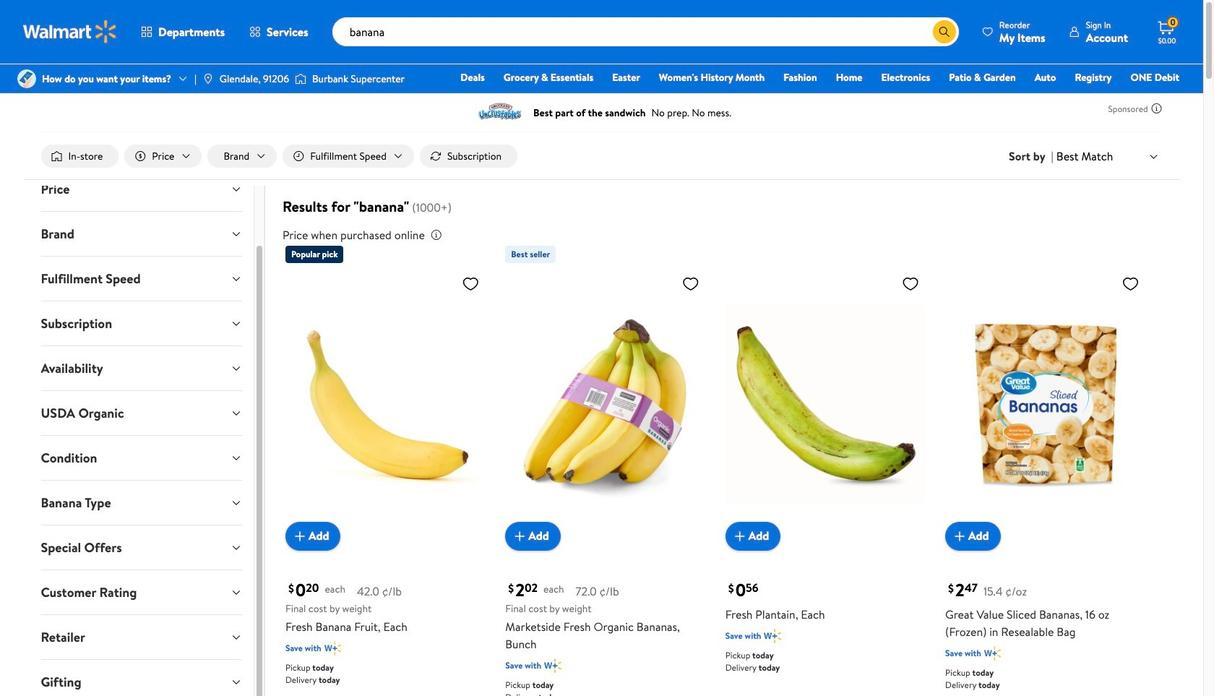 Task type: locate. For each thing, give the bounding box(es) containing it.
1 horizontal spatial add to cart image
[[732, 528, 749, 545]]

add to cart image for fresh banana fruit, each image
[[291, 528, 309, 545]]

1 horizontal spatial add to cart image
[[952, 528, 969, 545]]

walmart plus image
[[324, 641, 341, 656], [985, 646, 1002, 661], [545, 659, 562, 673]]

add to cart image
[[291, 528, 309, 545], [732, 528, 749, 545]]

sign in to add to favorites list, marketside fresh organic bananas, bunch image
[[682, 275, 700, 293]]

6 tab from the top
[[29, 391, 254, 435]]

11 tab from the top
[[29, 615, 254, 660]]

 image
[[17, 69, 36, 88], [295, 72, 307, 86]]

sort by best match image
[[1149, 151, 1160, 162]]

 image
[[202, 73, 214, 85]]

sign in to add to favorites list, great value sliced bananas, 16 oz (frozen) in resealable bag image
[[1123, 275, 1140, 293]]

2 add to cart image from the left
[[952, 528, 969, 545]]

great value sliced bananas, 16 oz (frozen) in resealable bag image
[[946, 269, 1146, 539]]

9 tab from the top
[[29, 526, 254, 570]]

0 horizontal spatial add to cart image
[[291, 528, 309, 545]]

2 add to cart image from the left
[[732, 528, 749, 545]]

1 horizontal spatial  image
[[295, 72, 307, 86]]

1 add to cart image from the left
[[511, 528, 529, 545]]

fresh banana fruit, each image
[[286, 269, 485, 539]]

add to cart image for great value sliced bananas, 16 oz (frozen) in resealable bag image
[[952, 528, 969, 545]]

sign in to add to favorites list, fresh plantain, each image
[[902, 275, 920, 293]]

add to cart image
[[511, 528, 529, 545], [952, 528, 969, 545]]

Walmart Site-Wide search field
[[332, 17, 959, 46]]

0 horizontal spatial add to cart image
[[511, 528, 529, 545]]

3 tab from the top
[[29, 257, 254, 301]]

sign in to add to favorites list, fresh banana fruit, each image
[[462, 275, 480, 293]]

8 tab from the top
[[29, 481, 254, 525]]

1 horizontal spatial walmart plus image
[[545, 659, 562, 673]]

walmart image
[[23, 20, 117, 43]]

1 add to cart image from the left
[[291, 528, 309, 545]]

fresh plantain, each image
[[726, 269, 926, 539]]

10 tab from the top
[[29, 571, 254, 615]]

0 horizontal spatial walmart plus image
[[324, 641, 341, 656]]

tab
[[29, 167, 254, 211], [29, 212, 254, 256], [29, 257, 254, 301], [29, 302, 254, 346], [29, 346, 254, 391], [29, 391, 254, 435], [29, 436, 254, 480], [29, 481, 254, 525], [29, 526, 254, 570], [29, 571, 254, 615], [29, 615, 254, 660], [29, 660, 254, 696]]

2 horizontal spatial walmart plus image
[[985, 646, 1002, 661]]



Task type: vqa. For each thing, say whether or not it's contained in the screenshot.
Fresh Banana Fruit, Each image
yes



Task type: describe. For each thing, give the bounding box(es) containing it.
12 tab from the top
[[29, 660, 254, 696]]

Search search field
[[332, 17, 959, 46]]

add to cart image for marketside fresh organic bananas, bunch image
[[511, 528, 529, 545]]

0 horizontal spatial  image
[[17, 69, 36, 88]]

7 tab from the top
[[29, 436, 254, 480]]

4 tab from the top
[[29, 302, 254, 346]]

search icon image
[[939, 26, 951, 38]]

walmart plus image for fresh banana fruit, each image
[[324, 641, 341, 656]]

5 tab from the top
[[29, 346, 254, 391]]

2 tab from the top
[[29, 212, 254, 256]]

clear search field text image
[[916, 26, 928, 37]]

sort and filter section element
[[23, 133, 1180, 179]]

walmart plus image for marketside fresh organic bananas, bunch image
[[545, 659, 562, 673]]

1 tab from the top
[[29, 167, 254, 211]]

marketside fresh organic bananas, bunch image
[[506, 269, 705, 539]]

add to cart image for fresh plantain, each image
[[732, 528, 749, 545]]

legal information image
[[431, 229, 442, 241]]

walmart plus image
[[765, 629, 782, 643]]

ad disclaimer and feedback image
[[1151, 103, 1163, 114]]



